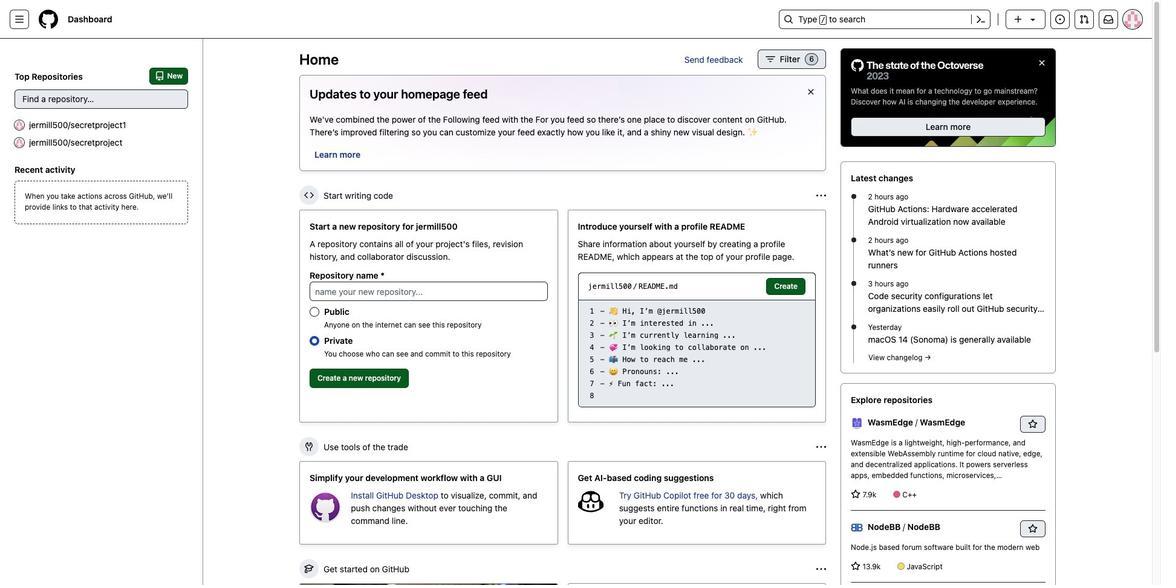 Task type: describe. For each thing, give the bounding box(es) containing it.
introduce yourself with a profile readme element
[[568, 210, 826, 423]]

x image
[[807, 87, 816, 97]]

why am i seeing this? image for get ai-based coding suggestions element
[[817, 443, 826, 452]]

2 dot fill image from the top
[[849, 235, 859, 245]]

explore element
[[841, 48, 1056, 586]]

why am i seeing this? image
[[817, 191, 826, 201]]

none radio inside "start a new repository" element
[[310, 336, 319, 346]]

why am i seeing this? image for try the github flow element on the bottom
[[817, 565, 826, 574]]

notifications image
[[1104, 15, 1114, 24]]

start a new repository element
[[299, 210, 558, 423]]

tools image
[[304, 442, 314, 452]]

git pull request image
[[1080, 15, 1090, 24]]

star image for @wasmedge profile icon
[[851, 490, 861, 500]]

@nodebb profile image
[[851, 522, 863, 535]]

star this repository image
[[1029, 420, 1038, 430]]

issue opened image
[[1056, 15, 1065, 24]]

simplify your development workflow with a gui element
[[299, 462, 558, 545]]

3 dot fill image from the top
[[849, 279, 859, 289]]

command palette image
[[977, 15, 986, 24]]

code image
[[304, 191, 314, 200]]

secretproject1 image
[[15, 120, 24, 130]]

close image
[[1038, 58, 1047, 68]]

what is github? image
[[300, 584, 558, 586]]

none submit inside introduce yourself with a profile readme element
[[767, 278, 806, 295]]

mortar board image
[[304, 565, 314, 574]]

4 dot fill image from the top
[[849, 323, 859, 332]]



Task type: locate. For each thing, give the bounding box(es) containing it.
Find a repository… text field
[[15, 90, 188, 109]]

explore repositories navigation
[[841, 384, 1056, 586]]

1 vertical spatial star image
[[851, 562, 861, 572]]

0 vertical spatial star image
[[851, 490, 861, 500]]

1 why am i seeing this? image from the top
[[817, 443, 826, 452]]

2 why am i seeing this? image from the top
[[817, 565, 826, 574]]

1 star image from the top
[[851, 490, 861, 500]]

star image down @nodebb profile image
[[851, 562, 861, 572]]

2 star image from the top
[[851, 562, 861, 572]]

dot fill image
[[849, 192, 859, 202], [849, 235, 859, 245], [849, 279, 859, 289], [849, 323, 859, 332]]

star this repository image
[[1029, 525, 1038, 534]]

Top Repositories search field
[[15, 90, 188, 109]]

None radio
[[310, 336, 319, 346]]

1 dot fill image from the top
[[849, 192, 859, 202]]

triangle down image
[[1029, 15, 1038, 24]]

homepage image
[[39, 10, 58, 29]]

none radio inside "start a new repository" element
[[310, 307, 319, 317]]

why am i seeing this? image
[[817, 443, 826, 452], [817, 565, 826, 574]]

0 vertical spatial why am i seeing this? image
[[817, 443, 826, 452]]

filter image
[[766, 54, 775, 64]]

github desktop image
[[310, 492, 341, 524]]

try the github flow element
[[568, 584, 826, 586]]

@wasmedge profile image
[[851, 418, 863, 430]]

1 vertical spatial why am i seeing this? image
[[817, 565, 826, 574]]

name your new repository... text field
[[310, 282, 548, 301]]

get ai-based coding suggestions element
[[568, 462, 826, 545]]

github logo image
[[851, 59, 984, 81]]

what is github? element
[[299, 584, 558, 586]]

secretproject image
[[15, 138, 24, 147]]

None submit
[[767, 278, 806, 295]]

star image
[[851, 490, 861, 500], [851, 562, 861, 572]]

star image up @nodebb profile image
[[851, 490, 861, 500]]

star image for @nodebb profile image
[[851, 562, 861, 572]]

plus image
[[1014, 15, 1024, 24]]

None radio
[[310, 307, 319, 317]]



Task type: vqa. For each thing, say whether or not it's contained in the screenshot.
the bottommost list
no



